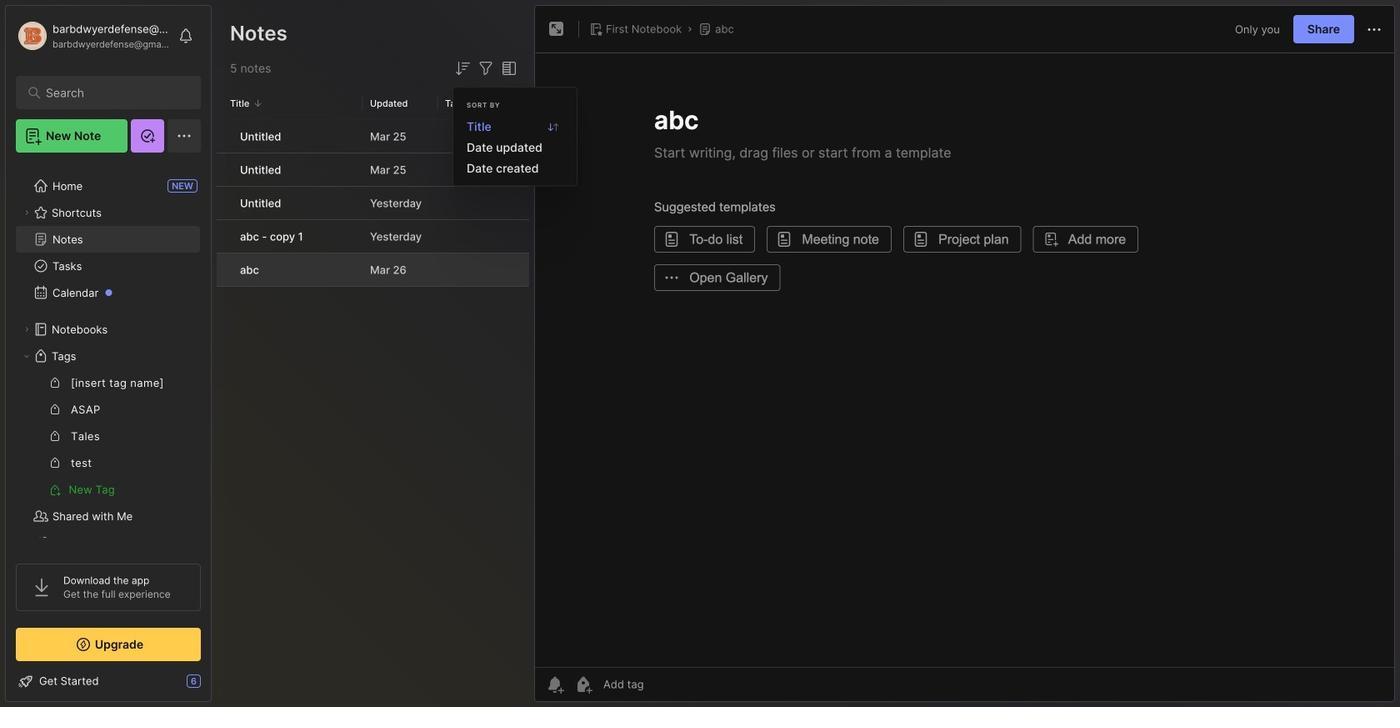 Task type: vqa. For each thing, say whether or not it's contained in the screenshot.
here.
no



Task type: describe. For each thing, give the bounding box(es) containing it.
expand notebooks image
[[22, 324, 32, 334]]

Add filters field
[[476, 58, 496, 78]]

3 cell from the top
[[217, 187, 230, 219]]

Note Editor text field
[[535, 53, 1395, 667]]

tree inside main element
[[6, 163, 211, 593]]

5 cell from the top
[[217, 253, 230, 286]]

Search text field
[[46, 85, 179, 101]]

dropdown list menu
[[454, 116, 577, 179]]

More actions field
[[1365, 19, 1385, 40]]

add tag image
[[574, 675, 594, 695]]

group inside tree
[[16, 369, 200, 503]]



Task type: locate. For each thing, give the bounding box(es) containing it.
group
[[16, 369, 200, 503]]

Sort options field
[[453, 58, 473, 78]]

View options field
[[496, 58, 520, 78]]

add filters image
[[476, 58, 496, 78]]

more actions image
[[1365, 20, 1385, 40]]

None search field
[[46, 83, 179, 103]]

none search field inside main element
[[46, 83, 179, 103]]

click to collapse image
[[211, 676, 223, 696]]

tree
[[6, 163, 211, 593]]

Add tag field
[[602, 677, 727, 692]]

Help and Learning task checklist field
[[6, 668, 211, 695]]

Account field
[[16, 19, 170, 53]]

main element
[[0, 0, 217, 707]]

4 cell from the top
[[217, 220, 230, 253]]

row group
[[217, 120, 530, 288]]

note window element
[[535, 5, 1396, 706]]

cell
[[217, 120, 230, 153], [217, 153, 230, 186], [217, 187, 230, 219], [217, 220, 230, 253], [217, 253, 230, 286]]

expand tags image
[[22, 351, 32, 361]]

add a reminder image
[[545, 675, 565, 695]]

2 cell from the top
[[217, 153, 230, 186]]

1 cell from the top
[[217, 120, 230, 153]]

expand note image
[[547, 19, 567, 39]]



